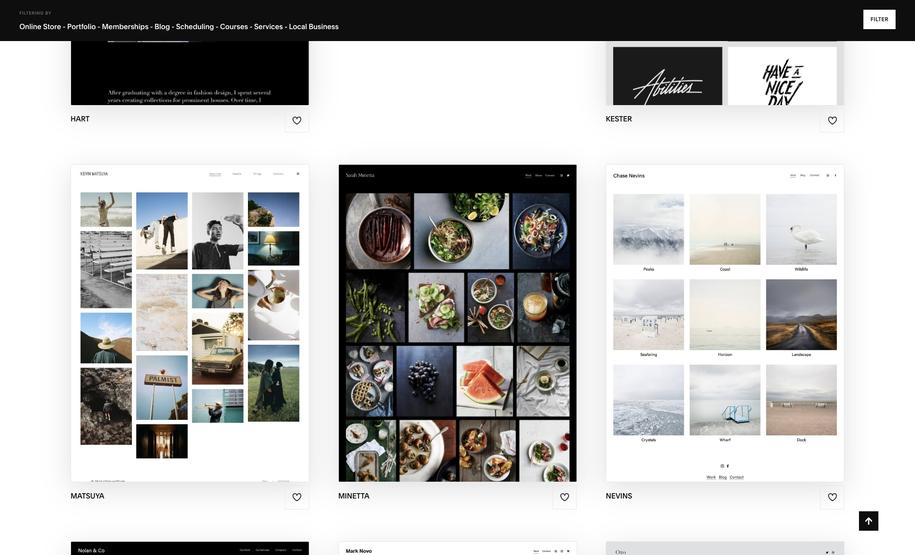 Task type: describe. For each thing, give the bounding box(es) containing it.
blog
[[155, 22, 170, 31]]

preview minetta
[[418, 323, 498, 333]]

by
[[45, 11, 51, 15]]

matsuya image
[[71, 165, 309, 482]]

2 vertical spatial matsuya
[[71, 491, 104, 500]]

minetta image
[[339, 165, 577, 482]]

back to top image
[[865, 516, 874, 526]]

filter button
[[864, 10, 896, 29]]

nevins inside button
[[732, 306, 764, 316]]

start with matsuya button
[[138, 299, 242, 323]]

nolan image
[[71, 542, 309, 555]]

3 - from the left
[[150, 22, 153, 31]]

minetta inside start with minetta button
[[461, 306, 499, 316]]

preview for preview minetta
[[418, 323, 457, 333]]

nevins image
[[607, 165, 845, 482]]

memberships
[[102, 22, 149, 31]]

hart
[[71, 114, 90, 123]]

preview nevins
[[689, 323, 762, 333]]

online
[[19, 22, 41, 31]]

scheduling
[[176, 22, 214, 31]]

matsuya inside button
[[191, 306, 233, 316]]

store
[[43, 22, 61, 31]]

add matsuya to your favorites list image
[[292, 492, 302, 502]]

add minetta to your favorites list image
[[560, 492, 570, 502]]

start for preview matsuya
[[138, 306, 165, 316]]

start with nevins button
[[678, 299, 773, 323]]

hart image
[[71, 0, 309, 105]]

2 vertical spatial nevins
[[606, 491, 633, 500]]

courses
[[220, 22, 248, 31]]

preview matsuya link
[[149, 316, 231, 341]]

add nevins to your favorites list image
[[828, 492, 838, 502]]

start with nevins
[[678, 306, 764, 316]]

services
[[254, 22, 283, 31]]



Task type: locate. For each thing, give the bounding box(es) containing it.
0 horizontal spatial preview
[[149, 323, 187, 333]]

with for matsuya
[[167, 306, 189, 316]]

0 horizontal spatial start
[[138, 306, 165, 316]]

1 start from the left
[[138, 306, 165, 316]]

1 preview from the left
[[149, 323, 187, 333]]

local
[[289, 22, 307, 31]]

5 - from the left
[[216, 22, 219, 31]]

preview nevins link
[[689, 316, 762, 341]]

preview down start with nevins
[[689, 323, 728, 333]]

minetta inside preview minetta "link"
[[459, 323, 498, 333]]

7 - from the left
[[285, 22, 288, 31]]

with for minetta
[[436, 306, 458, 316]]

0 vertical spatial matsuya
[[191, 306, 233, 316]]

start for preview nevins
[[678, 306, 705, 316]]

3 preview from the left
[[689, 323, 728, 333]]

kester image
[[607, 0, 845, 105]]

preview minetta link
[[418, 316, 498, 341]]

filtering by
[[19, 11, 51, 15]]

1 vertical spatial minetta
[[459, 323, 498, 333]]

-
[[63, 22, 66, 31], [98, 22, 100, 31], [150, 22, 153, 31], [172, 22, 175, 31], [216, 22, 219, 31], [250, 22, 253, 31], [285, 22, 288, 31]]

preview matsuya
[[149, 323, 231, 333]]

- right portfolio
[[98, 22, 100, 31]]

start up preview matsuya
[[138, 306, 165, 316]]

- left blog
[[150, 22, 153, 31]]

preview for preview nevins
[[689, 323, 728, 333]]

preview for preview matsuya
[[149, 323, 187, 333]]

matsuya
[[191, 306, 233, 316], [190, 323, 231, 333], [71, 491, 104, 500]]

1 vertical spatial matsuya
[[190, 323, 231, 333]]

1 horizontal spatial start
[[407, 306, 434, 316]]

portfolio
[[67, 22, 96, 31]]

1 - from the left
[[63, 22, 66, 31]]

novo image
[[339, 542, 577, 555]]

with up preview minetta
[[436, 306, 458, 316]]

nevins
[[732, 306, 764, 316], [730, 323, 762, 333], [606, 491, 633, 500]]

2 horizontal spatial preview
[[689, 323, 728, 333]]

- left courses
[[216, 22, 219, 31]]

preview
[[149, 323, 187, 333], [418, 323, 457, 333], [689, 323, 728, 333]]

2 vertical spatial minetta
[[339, 491, 370, 500]]

preview inside "link"
[[418, 323, 457, 333]]

2 start from the left
[[407, 306, 434, 316]]

3 with from the left
[[707, 306, 729, 316]]

- right courses
[[250, 22, 253, 31]]

0 vertical spatial nevins
[[732, 306, 764, 316]]

otto image
[[607, 542, 845, 555]]

2 preview from the left
[[418, 323, 457, 333]]

with up the preview nevins
[[707, 306, 729, 316]]

with up preview matsuya
[[167, 306, 189, 316]]

start for preview minetta
[[407, 306, 434, 316]]

- right blog
[[172, 22, 175, 31]]

start up preview minetta
[[407, 306, 434, 316]]

with
[[167, 306, 189, 316], [436, 306, 458, 316], [707, 306, 729, 316]]

with for nevins
[[707, 306, 729, 316]]

2 with from the left
[[436, 306, 458, 316]]

add kester to your favorites list image
[[828, 116, 838, 125]]

0 vertical spatial minetta
[[461, 306, 499, 316]]

online store - portfolio - memberships - blog - scheduling - courses - services - local business
[[19, 22, 339, 31]]

- left local
[[285, 22, 288, 31]]

kester
[[606, 114, 633, 123]]

start up the preview nevins
[[678, 306, 705, 316]]

add hart to your favorites list image
[[292, 116, 302, 125]]

1 vertical spatial nevins
[[730, 323, 762, 333]]

- right store
[[63, 22, 66, 31]]

start with matsuya
[[138, 306, 233, 316]]

6 - from the left
[[250, 22, 253, 31]]

preview down start with matsuya
[[149, 323, 187, 333]]

start
[[138, 306, 165, 316], [407, 306, 434, 316], [678, 306, 705, 316]]

1 horizontal spatial preview
[[418, 323, 457, 333]]

1 horizontal spatial with
[[436, 306, 458, 316]]

start with minetta
[[407, 306, 499, 316]]

2 horizontal spatial with
[[707, 306, 729, 316]]

minetta
[[461, 306, 499, 316], [459, 323, 498, 333], [339, 491, 370, 500]]

filter
[[871, 16, 889, 23]]

3 start from the left
[[678, 306, 705, 316]]

2 horizontal spatial start
[[678, 306, 705, 316]]

business
[[309, 22, 339, 31]]

preview down "start with minetta"
[[418, 323, 457, 333]]

start with minetta button
[[407, 299, 509, 323]]

2 - from the left
[[98, 22, 100, 31]]

0 horizontal spatial with
[[167, 306, 189, 316]]

filtering
[[19, 11, 44, 15]]

1 with from the left
[[167, 306, 189, 316]]

4 - from the left
[[172, 22, 175, 31]]



Task type: vqa. For each thing, say whether or not it's contained in the screenshot.
Local Business
no



